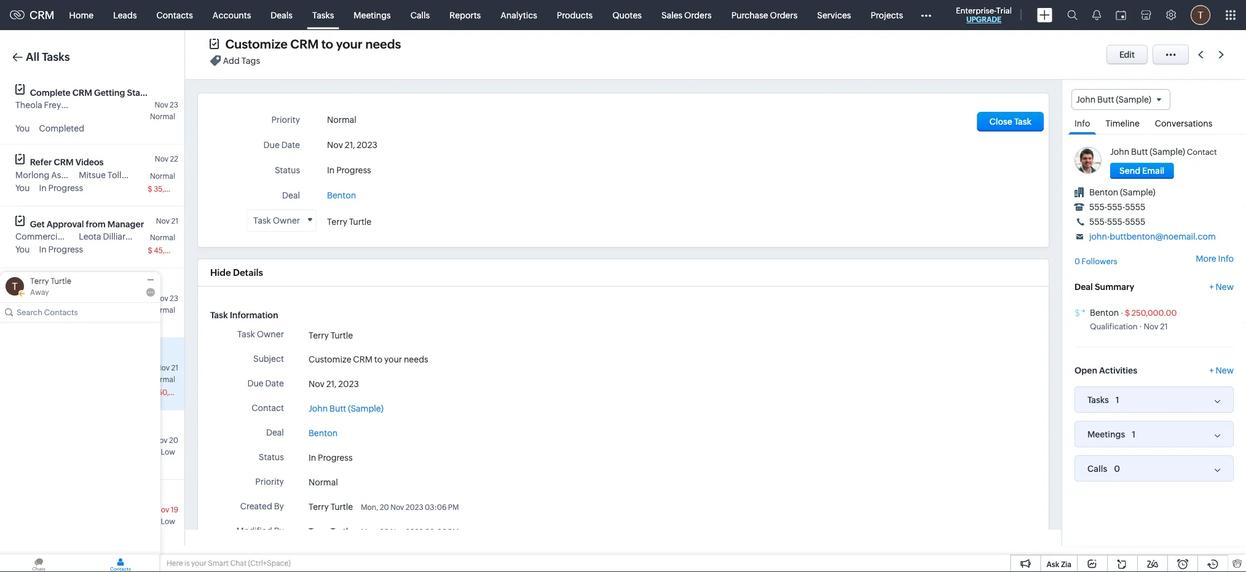 Task type: locate. For each thing, give the bounding box(es) containing it.
progress for get approval from manager
[[48, 245, 83, 255]]

1 vertical spatial owner
[[257, 329, 284, 339]]

1 mon, from the top
[[361, 503, 378, 512]]

0 vertical spatial 5555
[[1126, 202, 1146, 212]]

0 vertical spatial pm
[[448, 503, 459, 512]]

more info link
[[1196, 254, 1234, 264]]

1 horizontal spatial 250,000.00
[[1132, 309, 1178, 318]]

0 vertical spatial 1
[[1116, 395, 1120, 405]]

$ up qualification
[[1126, 309, 1131, 318]]

upcoming up marrier
[[80, 423, 122, 433]]

mitsue tollner (sample)
[[79, 170, 172, 180]]

deals link
[[261, 0, 303, 30]]

1 for from the top
[[66, 281, 78, 291]]

zia
[[1062, 561, 1072, 569]]

1 mon, 20 nov 2023 03:06 pm from the top
[[361, 503, 459, 512]]

1 vertical spatial upcoming
[[80, 423, 122, 433]]

register inside register for upcoming crm webinars nov 20
[[30, 423, 64, 433]]

(sample) inside theola frey (sample) normal
[[63, 100, 98, 110]]

19
[[171, 506, 178, 514]]

webinars inside register for upcoming crm webinars nov 23
[[145, 281, 184, 291]]

1 03:06 from the top
[[425, 503, 447, 512]]

low
[[161, 448, 175, 456], [161, 518, 175, 526]]

steps
[[159, 88, 181, 97]]

deal for top benton link
[[282, 191, 300, 201]]

0 horizontal spatial calls
[[411, 10, 430, 20]]

1 for tasks
[[1116, 395, 1120, 405]]

$
[[148, 185, 152, 193], [148, 247, 152, 255], [1126, 309, 1131, 318], [148, 389, 152, 397], [148, 531, 152, 539]]

1 23 from the top
[[170, 101, 178, 109]]

250,000.00 inside normal $ 250,000.00
[[154, 389, 196, 397]]

terry
[[327, 217, 348, 227], [30, 277, 49, 286], [309, 330, 329, 340], [309, 502, 329, 512], [309, 527, 329, 537]]

0 horizontal spatial tasks
[[42, 51, 70, 63]]

upcoming up michael ruta (sample) normal
[[80, 281, 122, 291]]

0 vertical spatial 21,
[[345, 140, 355, 150]]

for for marrier
[[66, 423, 78, 433]]

2 pm from the top
[[448, 528, 459, 536]]

2 mon, from the top
[[361, 528, 378, 536]]

task right close
[[1015, 117, 1032, 127]]

complete
[[30, 88, 71, 97]]

tasks right "all"
[[42, 51, 70, 63]]

0 vertical spatial 21
[[171, 217, 178, 225]]

2 for from the top
[[66, 423, 78, 433]]

upcoming
[[80, 281, 122, 291], [80, 423, 122, 433]]

get approval from manager
[[30, 219, 144, 229]]

0 vertical spatial register
[[30, 281, 64, 291]]

1 5555 from the top
[[1126, 202, 1146, 212]]

2 webinars from the top
[[145, 423, 184, 433]]

1 upcoming from the top
[[80, 281, 122, 291]]

customize up tags
[[225, 37, 288, 51]]

contact down subject
[[252, 403, 284, 413]]

calls link
[[401, 0, 440, 30]]

purchase
[[732, 10, 769, 20]]

orders
[[685, 10, 712, 20], [770, 10, 798, 20]]

orders inside purchase orders link
[[770, 10, 798, 20]]

1 vertical spatial webinars
[[145, 423, 184, 433]]

associates
[[51, 170, 94, 180]]

21 right qualification
[[1161, 322, 1168, 332]]

1 vertical spatial 250,000.00
[[154, 389, 196, 397]]

0 vertical spatial upcoming
[[80, 281, 122, 291]]

info right 'more'
[[1219, 254, 1234, 264]]

1 horizontal spatial orders
[[770, 10, 798, 20]]

21 up normal $ 250,000.00
[[171, 364, 178, 372]]

3 you from the top
[[15, 245, 30, 255]]

0 vertical spatial 250,000.00
[[1132, 309, 1178, 318]]

low for simon morasca (sample)
[[161, 518, 175, 526]]

0 horizontal spatial 21,
[[326, 379, 337, 389]]

1
[[1116, 395, 1120, 405], [1133, 430, 1136, 440]]

normal inside theola frey (sample) normal
[[150, 113, 175, 121]]

1 register from the top
[[30, 281, 64, 291]]

1 vertical spatial priority
[[255, 477, 284, 487]]

0 vertical spatial ·
[[1121, 309, 1124, 318]]

$ up kris marrier (sample) low in the bottom left of the page
[[148, 389, 152, 397]]

nov inside benton · $ 250,000.00 qualification · nov 21
[[1144, 322, 1159, 332]]

0 vertical spatial meetings
[[354, 10, 391, 20]]

1 vertical spatial register
[[30, 423, 64, 433]]

mitsue
[[79, 170, 106, 180]]

tasks inside 'link'
[[312, 10, 334, 20]]

search element
[[1060, 0, 1086, 30]]

2 vertical spatial tasks
[[1088, 395, 1109, 405]]

due
[[264, 140, 280, 150], [248, 379, 264, 389]]

you down commercial
[[15, 245, 30, 255]]

1 horizontal spatial customize
[[309, 354, 352, 364]]

created
[[240, 502, 272, 512]]

0 vertical spatial 0
[[1075, 257, 1081, 266]]

None button
[[1111, 163, 1174, 179]]

you down michael
[[15, 317, 30, 327]]

1 horizontal spatial ·
[[1140, 322, 1143, 332]]

needs
[[365, 37, 401, 51], [404, 354, 428, 364]]

due date
[[264, 140, 300, 150], [248, 379, 284, 389]]

1 vertical spatial by
[[274, 526, 284, 536]]

1 horizontal spatial tasks
[[312, 10, 334, 20]]

1 horizontal spatial contact
[[1188, 148, 1218, 157]]

meetings
[[354, 10, 391, 20], [1088, 430, 1126, 440]]

0 vertical spatial customize crm to your needs
[[225, 37, 401, 51]]

register for michael
[[30, 281, 64, 291]]

$ inside simon morasca (sample) low $ 70,000.00
[[148, 531, 152, 539]]

orders inside sales orders link
[[685, 10, 712, 20]]

03:06 for modified by
[[425, 528, 447, 536]]

date
[[281, 140, 300, 150], [265, 379, 284, 389]]

0 vertical spatial tasks
[[312, 10, 334, 20]]

in progress for register for upcoming crm webinars
[[39, 317, 83, 327]]

4 you from the top
[[15, 317, 30, 327]]

mon, 20 nov 2023 03:06 pm for modified by
[[361, 528, 459, 536]]

23 inside register for upcoming crm webinars nov 23
[[170, 294, 178, 303]]

in for register for upcoming crm webinars
[[39, 317, 47, 327]]

2 low from the top
[[161, 518, 175, 526]]

2 03:06 from the top
[[425, 528, 447, 536]]

20 for created by
[[380, 503, 389, 512]]

webinars
[[145, 281, 184, 291], [145, 423, 184, 433]]

for inside register for upcoming crm webinars nov 23
[[66, 281, 78, 291]]

customize
[[225, 37, 288, 51], [309, 354, 352, 364]]

5555 up "john-buttbenton@noemail.com"
[[1126, 217, 1146, 227]]

nov 21, 2023
[[327, 140, 378, 150], [309, 379, 359, 389]]

0 horizontal spatial contact
[[252, 403, 284, 413]]

modified
[[236, 526, 272, 536]]

nov 19
[[156, 506, 178, 514]]

nov 21 up $ 45,000.00
[[156, 217, 178, 225]]

0 vertical spatial calls
[[411, 10, 430, 20]]

1 pm from the top
[[448, 503, 459, 512]]

customize right subject
[[309, 354, 352, 364]]

crm inside register for upcoming crm webinars nov 20
[[124, 423, 143, 433]]

edit
[[1120, 50, 1135, 60]]

1 horizontal spatial meetings
[[1088, 430, 1126, 440]]

$ left "70,000.00"
[[148, 531, 152, 539]]

· up qualification
[[1121, 309, 1124, 318]]

23 down steps
[[170, 101, 178, 109]]

0 vertical spatial nov 21
[[156, 217, 178, 225]]

0 for 0
[[1115, 464, 1121, 474]]

webinars down $ 45,000.00
[[145, 281, 184, 291]]

hide details link
[[210, 268, 263, 278]]

low inside simon morasca (sample) low $ 70,000.00
[[161, 518, 175, 526]]

pm for created by
[[448, 503, 459, 512]]

orders right purchase
[[770, 10, 798, 20]]

sales orders link
[[652, 0, 722, 30]]

benton
[[1090, 188, 1119, 198], [327, 191, 356, 201], [1090, 308, 1120, 318], [309, 428, 338, 438]]

more info
[[1196, 254, 1234, 264]]

task information
[[210, 310, 278, 320]]

1 vertical spatial info
[[1219, 254, 1234, 264]]

23 down 45,000.00
[[170, 294, 178, 303]]

crm inside complete crm getting started steps nov 23
[[72, 88, 92, 97]]

555-555-5555 up john-
[[1090, 217, 1146, 227]]

1 horizontal spatial calls
[[1088, 464, 1108, 474]]

21 up 45,000.00
[[171, 217, 178, 225]]

register inside register for upcoming crm webinars nov 23
[[30, 281, 64, 291]]

$ inside normal $ 250,000.00
[[148, 389, 152, 397]]

orders for purchase orders
[[770, 10, 798, 20]]

20 for modified by
[[380, 528, 389, 536]]

chats image
[[0, 555, 77, 573]]

tasks right "deals"
[[312, 10, 334, 20]]

1 vertical spatial deal
[[1075, 282, 1093, 292]]

orders right sales
[[685, 10, 712, 20]]

tasks down open activities
[[1088, 395, 1109, 405]]

normal $ 250,000.00
[[148, 376, 196, 397]]

0 vertical spatial priority
[[271, 115, 300, 125]]

morasca
[[91, 506, 126, 515]]

0 vertical spatial deal
[[282, 191, 300, 201]]

1 vertical spatial meetings
[[1088, 430, 1126, 440]]

03:06 for created by
[[425, 503, 447, 512]]

webinars inside register for upcoming crm webinars nov 20
[[145, 423, 184, 433]]

leads
[[113, 10, 137, 20]]

0 vertical spatial mon,
[[361, 503, 378, 512]]

approval
[[47, 219, 84, 229]]

calls
[[411, 10, 430, 20], [1088, 464, 1108, 474]]

21,
[[345, 140, 355, 150], [326, 379, 337, 389]]

task owner up details
[[253, 216, 300, 226]]

benton for top benton link
[[327, 191, 356, 201]]

low down nov 19
[[161, 518, 175, 526]]

5555 down benton (sample) link
[[1126, 202, 1146, 212]]

task owner
[[253, 216, 300, 226], [237, 329, 284, 339]]

you down the 'morlong'
[[15, 183, 30, 193]]

complete crm getting started steps nov 23
[[30, 88, 181, 109]]

0 vertical spatial task owner
[[253, 216, 300, 226]]

2 horizontal spatial butt
[[1132, 147, 1149, 157]]

2 upcoming from the top
[[80, 423, 122, 433]]

2 vertical spatial john
[[309, 404, 328, 414]]

products link
[[547, 0, 603, 30]]

1 vertical spatial new
[[1216, 366, 1234, 376]]

upcoming for marrier
[[80, 423, 122, 433]]

1 by from the top
[[274, 502, 284, 512]]

2 by from the top
[[274, 526, 284, 536]]

normal
[[150, 113, 175, 121], [327, 115, 357, 125], [150, 172, 175, 180], [150, 234, 175, 242], [150, 306, 175, 314], [150, 376, 175, 384], [309, 477, 338, 487]]

mon, 20 nov 2023 03:06 pm
[[361, 503, 459, 512], [361, 528, 459, 536]]

0 for 0 followers
[[1075, 257, 1081, 266]]

by right modified
[[274, 526, 284, 536]]

info left timeline at top
[[1075, 119, 1091, 129]]

0 vertical spatial 20
[[169, 436, 178, 445]]

1 vertical spatial your
[[384, 354, 402, 364]]

2 vertical spatial butt
[[330, 404, 346, 414]]

to
[[321, 37, 333, 51], [374, 354, 383, 364]]

250,000.00
[[1132, 309, 1178, 318], [154, 389, 196, 397]]

dilliard
[[103, 232, 131, 242]]

0 vertical spatial 555-555-5555
[[1090, 202, 1146, 212]]

upcoming inside register for upcoming crm webinars nov 20
[[80, 423, 122, 433]]

benton for bottommost benton link
[[309, 428, 338, 438]]

0 vertical spatial nov 21, 2023
[[327, 140, 378, 150]]

0 vertical spatial by
[[274, 502, 284, 512]]

webinars up kris marrier (sample) low in the bottom left of the page
[[145, 423, 184, 433]]

profile image
[[1191, 5, 1211, 25]]

(sample)
[[1116, 95, 1152, 105], [63, 100, 98, 110], [1150, 147, 1186, 157], [136, 170, 172, 180], [1121, 188, 1156, 198], [133, 232, 168, 242], [69, 294, 104, 304], [348, 404, 384, 414], [126, 436, 161, 446], [127, 506, 163, 515]]

owner
[[273, 216, 300, 226], [257, 329, 284, 339]]

1 you from the top
[[15, 124, 30, 133]]

0 vertical spatial webinars
[[145, 281, 184, 291]]

contact
[[1188, 148, 1218, 157], [252, 403, 284, 413]]

0 horizontal spatial orders
[[685, 10, 712, 20]]

0 vertical spatial 23
[[170, 101, 178, 109]]

23 inside complete crm getting started steps nov 23
[[170, 101, 178, 109]]

nov 21
[[156, 217, 178, 225], [156, 364, 178, 372]]

1 vertical spatial calls
[[1088, 464, 1108, 474]]

2 register from the top
[[30, 423, 64, 433]]

0 vertical spatial for
[[66, 281, 78, 291]]

upcoming inside register for upcoming crm webinars nov 23
[[80, 281, 122, 291]]

subject
[[253, 354, 284, 364]]

info
[[1075, 119, 1091, 129], [1219, 254, 1234, 264]]

for inside register for upcoming crm webinars nov 20
[[66, 423, 78, 433]]

close
[[990, 117, 1013, 127]]

2 23 from the top
[[170, 294, 178, 303]]

commercial press
[[15, 232, 87, 242]]

· right qualification
[[1140, 322, 1143, 332]]

by for modified by
[[274, 526, 284, 536]]

1 vertical spatial needs
[[404, 354, 428, 364]]

started
[[127, 88, 157, 97]]

21
[[171, 217, 178, 225], [1161, 322, 1168, 332], [171, 364, 178, 372]]

close task
[[990, 117, 1032, 127]]

1 vertical spatial + new
[[1210, 366, 1234, 376]]

trial
[[997, 6, 1012, 15]]

1 vertical spatial +
[[1210, 366, 1215, 376]]

home link
[[59, 0, 103, 30]]

you down the theola
[[15, 124, 30, 133]]

low inside kris marrier (sample) low
[[161, 448, 175, 456]]

contact down conversations
[[1188, 148, 1218, 157]]

1 vertical spatial 555-555-5555
[[1090, 217, 1146, 227]]

2 new from the top
[[1216, 366, 1234, 376]]

+ new
[[1210, 282, 1234, 292], [1210, 366, 1234, 376]]

0 horizontal spatial customize
[[225, 37, 288, 51]]

created by
[[240, 502, 284, 512]]

·
[[1121, 309, 1124, 318], [1140, 322, 1143, 332]]

0 vertical spatial + new
[[1210, 282, 1234, 292]]

1 vertical spatial date
[[265, 379, 284, 389]]

register
[[30, 281, 64, 291], [30, 423, 64, 433]]

23
[[170, 101, 178, 109], [170, 294, 178, 303]]

next record image
[[1219, 51, 1227, 59]]

orders for sales orders
[[685, 10, 712, 20]]

$ 35,000.00
[[148, 185, 191, 193]]

0 vertical spatial john butt (sample)
[[1077, 95, 1152, 105]]

sales
[[662, 10, 683, 20]]

1 horizontal spatial butt
[[1098, 95, 1115, 105]]

2 you from the top
[[15, 183, 30, 193]]

0 vertical spatial your
[[336, 37, 363, 51]]

0 vertical spatial butt
[[1098, 95, 1115, 105]]

0 vertical spatial needs
[[365, 37, 401, 51]]

1 + from the top
[[1210, 282, 1215, 292]]

progress for refer crm videos
[[48, 183, 83, 193]]

2 orders from the left
[[770, 10, 798, 20]]

1 vertical spatial status
[[259, 453, 284, 462]]

nov
[[155, 101, 168, 109], [327, 140, 343, 150], [155, 155, 169, 163], [156, 217, 170, 225], [155, 294, 168, 303], [1144, 322, 1159, 332], [156, 364, 170, 372], [309, 379, 325, 389], [154, 436, 168, 445], [391, 503, 404, 512], [156, 506, 169, 514], [391, 528, 404, 536]]

(sample) inside simon morasca (sample) low $ 70,000.00
[[127, 506, 163, 515]]

leota
[[79, 232, 101, 242]]

mon, for created by
[[361, 503, 378, 512]]

555-555-5555 down benton (sample)
[[1090, 202, 1146, 212]]

20
[[169, 436, 178, 445], [380, 503, 389, 512], [380, 528, 389, 536]]

in progress for get approval from manager
[[39, 245, 83, 255]]

23 for webinars
[[170, 294, 178, 303]]

2 vertical spatial 20
[[380, 528, 389, 536]]

1 horizontal spatial john butt (sample) link
[[1111, 147, 1186, 157]]

1 555-555-5555 from the top
[[1090, 202, 1146, 212]]

0 vertical spatial 03:06
[[425, 503, 447, 512]]

meetings link
[[344, 0, 401, 30]]

1 vertical spatial 0
[[1115, 464, 1121, 474]]

0 vertical spatial new
[[1216, 282, 1234, 292]]

1 orders from the left
[[685, 10, 712, 20]]

1 horizontal spatial john butt (sample)
[[1077, 95, 1152, 105]]

1 for meetings
[[1133, 430, 1136, 440]]

2 5555 from the top
[[1126, 217, 1146, 227]]

low up nov 19
[[161, 448, 175, 456]]

1 vertical spatial customize crm to your needs
[[309, 354, 428, 364]]

2 horizontal spatial your
[[384, 354, 402, 364]]

2 vertical spatial your
[[191, 560, 207, 568]]

70,000.00
[[154, 531, 191, 539]]

task owner down information
[[237, 329, 284, 339]]

1 horizontal spatial 1
[[1133, 430, 1136, 440]]

1 webinars from the top
[[145, 281, 184, 291]]

2 mon, 20 nov 2023 03:06 pm from the top
[[361, 528, 459, 536]]

nov 21 up normal $ 250,000.00
[[156, 364, 178, 372]]

0 horizontal spatial john butt (sample)
[[309, 404, 384, 414]]

1 vertical spatial 03:06
[[425, 528, 447, 536]]

priority
[[271, 115, 300, 125], [255, 477, 284, 487]]

1 low from the top
[[161, 448, 175, 456]]

john butt (sample) contact
[[1111, 147, 1218, 157]]

1 horizontal spatial 0
[[1115, 464, 1121, 474]]

1 horizontal spatial john
[[1077, 95, 1096, 105]]

create menu image
[[1038, 8, 1053, 22]]

analytics link
[[491, 0, 547, 30]]

by right created
[[274, 502, 284, 512]]

calendar image
[[1116, 10, 1127, 20]]

benton (sample) link
[[1090, 188, 1156, 198]]

2 horizontal spatial tasks
[[1088, 395, 1109, 405]]

1 vertical spatial ·
[[1140, 322, 1143, 332]]



Task type: vqa. For each thing, say whether or not it's contained in the screenshot.


Task type: describe. For each thing, give the bounding box(es) containing it.
press
[[66, 232, 87, 242]]

0 vertical spatial john butt (sample) link
[[1111, 147, 1186, 157]]

$ left 35,000.00
[[148, 185, 152, 193]]

20 inside register for upcoming crm webinars nov 20
[[169, 436, 178, 445]]

21 inside benton · $ 250,000.00 qualification · nov 21
[[1161, 322, 1168, 332]]

leota dilliard (sample)
[[79, 232, 168, 242]]

in progress for refer crm videos
[[39, 183, 83, 193]]

low for kris marrier (sample)
[[161, 448, 175, 456]]

simon morasca (sample) low $ 70,000.00
[[64, 506, 191, 539]]

benton inside benton · $ 250,000.00 qualification · nov 21
[[1090, 308, 1120, 318]]

0 vertical spatial due
[[264, 140, 280, 150]]

1 vertical spatial john
[[1111, 147, 1130, 157]]

benton (sample)
[[1090, 188, 1156, 198]]

from
[[86, 219, 106, 229]]

35,000.00
[[154, 185, 191, 193]]

projects link
[[861, 0, 913, 30]]

2 vertical spatial benton link
[[309, 427, 338, 440]]

1 vertical spatial 21,
[[326, 379, 337, 389]]

in for refer crm videos
[[39, 183, 47, 193]]

0 horizontal spatial needs
[[365, 37, 401, 51]]

0 horizontal spatial butt
[[330, 404, 346, 414]]

is
[[184, 560, 190, 568]]

michael ruta (sample) normal
[[15, 294, 175, 314]]

2 555-555-5555 from the top
[[1090, 217, 1146, 227]]

you for get approval from manager
[[15, 245, 30, 255]]

register for upcoming crm webinars nov 23
[[30, 281, 184, 303]]

1 vertical spatial john butt (sample) link
[[309, 402, 384, 415]]

deal for bottommost benton link
[[266, 428, 284, 438]]

1 vertical spatial nov 21, 2023
[[309, 379, 359, 389]]

$ left 45,000.00
[[148, 247, 152, 255]]

completed
[[39, 124, 84, 133]]

register for kris
[[30, 423, 64, 433]]

by for created by
[[274, 502, 284, 512]]

1 vertical spatial customize
[[309, 354, 352, 364]]

signals image
[[1093, 10, 1102, 20]]

register for upcoming crm webinars nov 20
[[30, 423, 184, 445]]

1 new from the top
[[1216, 282, 1234, 292]]

1 vertical spatial tasks
[[42, 51, 70, 63]]

John Butt (Sample) field
[[1072, 89, 1171, 110]]

1 vertical spatial benton link
[[1090, 308, 1120, 318]]

home
[[69, 10, 94, 20]]

john inside field
[[1077, 95, 1096, 105]]

mon, for modified by
[[361, 528, 378, 536]]

you for refer crm videos
[[15, 183, 30, 193]]

videos
[[75, 157, 104, 167]]

1 vertical spatial task owner
[[237, 329, 284, 339]]

upcoming for ruta
[[80, 281, 122, 291]]

mon, 20 nov 2023 03:06 pm for created by
[[361, 503, 459, 512]]

create menu element
[[1030, 0, 1060, 30]]

normal inside normal $ 250,000.00
[[150, 376, 175, 384]]

0 horizontal spatial meetings
[[354, 10, 391, 20]]

manager
[[108, 219, 144, 229]]

search image
[[1068, 10, 1078, 20]]

morlong associates
[[15, 170, 94, 180]]

timeline link
[[1100, 110, 1146, 134]]

0 vertical spatial customize
[[225, 37, 288, 51]]

benton for benton (sample)
[[1090, 188, 1119, 198]]

chat
[[230, 560, 247, 568]]

quotes
[[613, 10, 642, 20]]

task down task information
[[237, 329, 255, 339]]

leads link
[[103, 0, 147, 30]]

contacts image
[[82, 555, 159, 573]]

projects
[[871, 10, 904, 20]]

purchase orders link
[[722, 0, 808, 30]]

frey
[[44, 100, 61, 110]]

you for complete crm getting started steps
[[15, 124, 30, 133]]

theola
[[15, 100, 42, 110]]

information
[[230, 310, 278, 320]]

deals
[[271, 10, 293, 20]]

john-
[[1090, 232, 1110, 242]]

crm inside register for upcoming crm webinars nov 23
[[124, 281, 143, 291]]

you for register for upcoming crm webinars
[[15, 317, 30, 327]]

nov inside register for upcoming crm webinars nov 20
[[154, 436, 168, 445]]

john-buttbenton@noemail.com link
[[1090, 232, 1216, 242]]

45,000.00
[[154, 247, 191, 255]]

tags
[[242, 56, 260, 65]]

webinars for marrier
[[145, 423, 184, 433]]

close task link
[[978, 112, 1044, 132]]

here
[[167, 560, 183, 568]]

accounts
[[213, 10, 251, 20]]

0 vertical spatial owner
[[273, 216, 300, 226]]

1 vertical spatial due
[[248, 379, 264, 389]]

0 horizontal spatial john
[[309, 404, 328, 414]]

butt inside field
[[1098, 95, 1115, 105]]

accounts link
[[203, 0, 261, 30]]

(sample) inside field
[[1116, 95, 1152, 105]]

1 horizontal spatial your
[[336, 37, 363, 51]]

for for ruta
[[66, 281, 78, 291]]

quotes link
[[603, 0, 652, 30]]

deal summary
[[1075, 282, 1135, 292]]

(sample) inside michael ruta (sample) normal
[[69, 294, 104, 304]]

(sample) inside kris marrier (sample) low
[[126, 436, 161, 446]]

2 vertical spatial 21
[[171, 364, 178, 372]]

250,000.00 inside benton · $ 250,000.00 qualification · nov 21
[[1132, 309, 1178, 318]]

theola frey (sample) normal
[[15, 100, 175, 121]]

signals element
[[1086, 0, 1109, 30]]

contacts link
[[147, 0, 203, 30]]

morlong
[[15, 170, 49, 180]]

1 nov 21 from the top
[[156, 217, 178, 225]]

1 vertical spatial butt
[[1132, 147, 1149, 157]]

nov inside complete crm getting started steps nov 23
[[155, 101, 168, 109]]

1 vertical spatial due date
[[248, 379, 284, 389]]

0 vertical spatial to
[[321, 37, 333, 51]]

reports
[[450, 10, 481, 20]]

refer
[[30, 157, 52, 167]]

1 horizontal spatial 21,
[[345, 140, 355, 150]]

1 horizontal spatial to
[[374, 354, 383, 364]]

contact inside 'john butt (sample) contact'
[[1188, 148, 1218, 157]]

normal inside michael ruta (sample) normal
[[150, 306, 175, 314]]

ask
[[1047, 561, 1060, 569]]

task left information
[[210, 310, 228, 320]]

products
[[557, 10, 593, 20]]

sales orders
[[662, 10, 712, 20]]

+ new link
[[1210, 282, 1234, 298]]

2 nov 21 from the top
[[156, 364, 178, 372]]

nov inside register for upcoming crm webinars nov 23
[[155, 294, 168, 303]]

simon
[[64, 506, 90, 515]]

2 + from the top
[[1210, 366, 1215, 376]]

add tags
[[223, 56, 260, 65]]

crm link
[[10, 9, 54, 21]]

2 + new from the top
[[1210, 366, 1234, 376]]

hide details
[[210, 268, 263, 278]]

open
[[1075, 366, 1098, 376]]

john-buttbenton@noemail.com
[[1090, 232, 1216, 242]]

hide
[[210, 268, 231, 278]]

progress for register for upcoming crm webinars
[[48, 317, 83, 327]]

john butt (sample) inside field
[[1077, 95, 1152, 105]]

22
[[170, 155, 178, 163]]

1 vertical spatial contact
[[252, 403, 284, 413]]

Other Modules field
[[913, 5, 940, 25]]

pm for modified by
[[448, 528, 459, 536]]

services link
[[808, 0, 861, 30]]

0 horizontal spatial ·
[[1121, 309, 1124, 318]]

1 horizontal spatial needs
[[404, 354, 428, 364]]

profile element
[[1184, 0, 1218, 30]]

refer crm videos
[[30, 157, 104, 167]]

webinars for ruta
[[145, 281, 184, 291]]

all
[[26, 51, 39, 63]]

open activities
[[1075, 366, 1138, 376]]

benton · $ 250,000.00 qualification · nov 21
[[1090, 308, 1178, 332]]

1 + new from the top
[[1210, 282, 1234, 292]]

ruta
[[49, 294, 67, 304]]

activities
[[1100, 366, 1138, 376]]

tasks link
[[303, 0, 344, 30]]

marrier
[[95, 436, 124, 446]]

add
[[223, 56, 240, 65]]

analytics
[[501, 10, 537, 20]]

task up details
[[253, 216, 271, 226]]

$ inside benton · $ 250,000.00 qualification · nov 21
[[1126, 309, 1131, 318]]

kris
[[79, 436, 94, 446]]

services
[[818, 10, 852, 20]]

in for get approval from manager
[[39, 245, 47, 255]]

0 vertical spatial date
[[281, 140, 300, 150]]

qualification
[[1090, 322, 1138, 332]]

0 vertical spatial status
[[275, 165, 300, 175]]

more
[[1196, 254, 1217, 264]]

Search Contacts text field
[[17, 303, 145, 322]]

0 vertical spatial benton link
[[327, 187, 356, 201]]

upgrade
[[967, 15, 1002, 24]]

0 vertical spatial info
[[1075, 119, 1091, 129]]

previous record image
[[1199, 51, 1204, 59]]

0 vertical spatial due date
[[264, 140, 300, 150]]

away
[[30, 288, 49, 297]]

summary
[[1095, 282, 1135, 292]]

task inside 'link'
[[1015, 117, 1032, 127]]

purchase orders
[[732, 10, 798, 20]]

23 for steps
[[170, 101, 178, 109]]

modified by
[[236, 526, 284, 536]]



